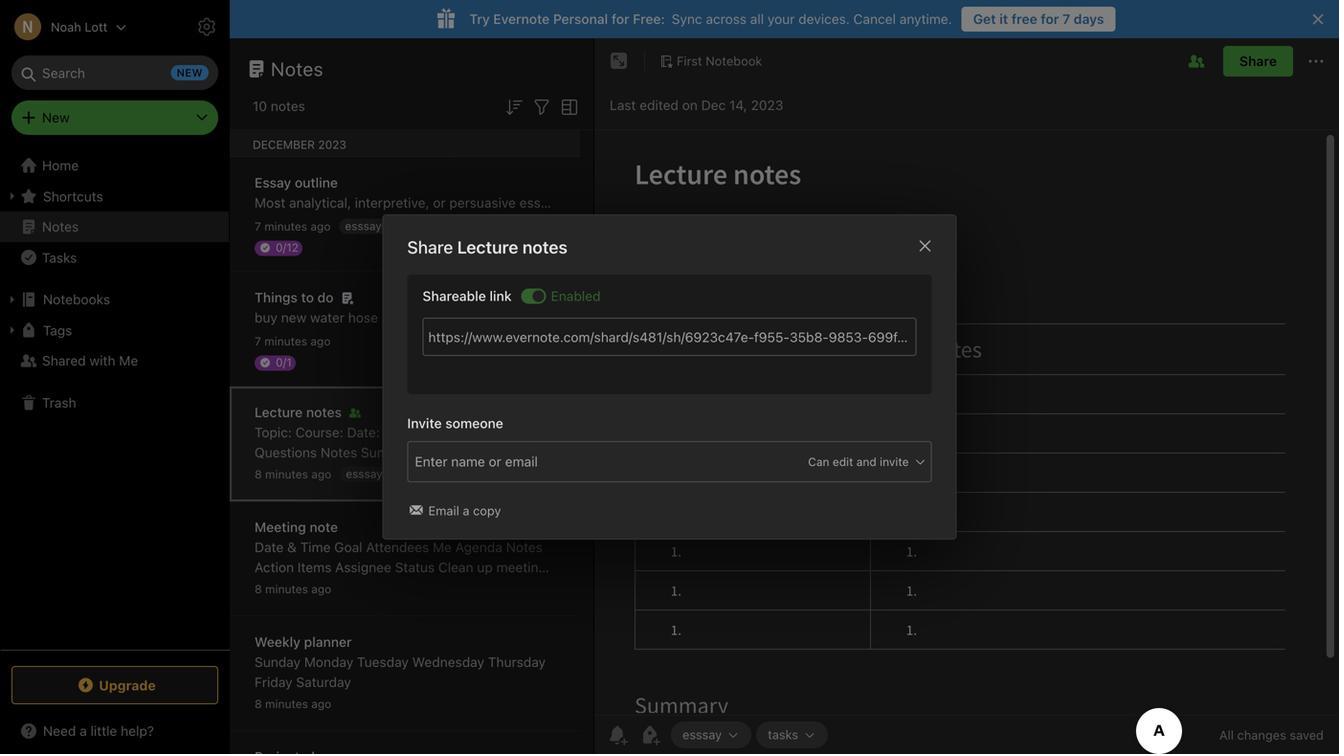 Task type: locate. For each thing, give the bounding box(es) containing it.
action
[[255, 560, 294, 575]]

2 vertical spatial esssay
[[683, 728, 722, 742]]

tree
[[0, 150, 230, 649]]

outline
[[295, 175, 338, 191]]

notebooks link
[[0, 284, 229, 315]]

clean
[[438, 560, 474, 575]]

1 vertical spatial 8 minutes ago
[[255, 583, 332, 596]]

1 8 minutes ago from the top
[[255, 468, 332, 481]]

notes up items
[[506, 540, 543, 555]]

shared
[[42, 353, 86, 369]]

notes down course:
[[321, 445, 357, 461]]

agenda
[[455, 540, 503, 555]]

Note Editor text field
[[595, 130, 1340, 715]]

0/12
[[276, 241, 299, 254]]

notes up tasks
[[42, 219, 79, 235]]

7 down most at the left top of page
[[255, 220, 261, 233]]

8 inside weekly planner sunday monday tuesday wednesday thursday friday saturday 8 minutes ago
[[255, 698, 262, 711]]

0 vertical spatial to
[[597, 195, 609, 211]]

1 horizontal spatial and
[[857, 455, 877, 469]]

upgrade button
[[11, 666, 218, 705]]

minutes down friday on the bottom
[[265, 698, 308, 711]]

first notebook button
[[653, 48, 769, 75]]

1 horizontal spatial share
[[1240, 53, 1277, 69]]

2 8 from the top
[[255, 583, 262, 596]]

2 horizontal spatial for
[[1165, 195, 1183, 211]]

esssay for 7 minutes ago
[[345, 219, 382, 233]]

&
[[287, 540, 297, 555]]

date
[[255, 540, 284, 555]]

ago down analytical, on the top
[[311, 220, 331, 233]]

invite
[[880, 455, 909, 469]]

minutes inside weekly planner sunday monday tuesday wednesday thursday friday saturday 8 minutes ago
[[265, 698, 308, 711]]

8 minutes ago down questions
[[255, 468, 332, 481]]

essays
[[520, 195, 562, 211]]

most
[[1186, 195, 1217, 211]]

1 horizontal spatial for
[[1041, 11, 1059, 27]]

meeting
[[497, 560, 547, 575], [352, 580, 402, 596]]

2 8 minutes ago from the top
[[255, 583, 332, 596]]

to left do
[[301, 290, 314, 305]]

ago down buy new water hose
[[311, 335, 331, 348]]

ago
[[311, 220, 331, 233], [311, 335, 331, 348], [311, 468, 332, 481], [311, 583, 332, 596], [311, 698, 332, 711]]

and inside select permission field
[[857, 455, 877, 469]]

8 down friday on the bottom
[[255, 698, 262, 711]]

basic
[[713, 195, 746, 211]]

notes up course:
[[306, 405, 342, 420]]

ago down questions
[[311, 468, 332, 481]]

1 vertical spatial share
[[407, 237, 453, 258]]

notes inside date & time goal attendees me agenda notes action items assignee status clean up meeting notes send out meeting notes and action items
[[506, 540, 543, 555]]

8 down questions
[[255, 468, 262, 481]]

try evernote personal for free: sync across all your devices. cancel anytime.
[[470, 11, 952, 27]]

out
[[328, 580, 348, 596]]

professor/speaker:
[[384, 425, 501, 440]]

devices.
[[799, 11, 850, 27]]

days
[[1074, 11, 1104, 27]]

most
[[255, 195, 286, 211]]

personal
[[553, 11, 608, 27]]

expand note image
[[608, 50, 631, 73]]

trash
[[42, 395, 76, 411]]

it
[[1000, 11, 1008, 27]]

0 vertical spatial 8 minutes ago
[[255, 468, 332, 481]]

0 vertical spatial me
[[119, 353, 138, 369]]

to right the tend in the left top of the page
[[597, 195, 609, 211]]

structure
[[832, 195, 888, 211]]

me right with
[[119, 353, 138, 369]]

copy
[[473, 504, 501, 518]]

1 horizontal spatial lecture
[[457, 237, 518, 258]]

weekly
[[255, 634, 301, 650]]

1 7 minutes ago from the top
[[255, 220, 331, 233]]

essay outline
[[255, 175, 338, 191]]

1 vertical spatial esssay
[[346, 467, 383, 481]]

tasks
[[42, 250, 77, 265]]

thursday
[[488, 654, 546, 670]]

home
[[42, 158, 79, 173]]

email
[[428, 504, 459, 518]]

minutes down action
[[265, 583, 308, 596]]

edit
[[833, 455, 854, 469]]

share inside button
[[1240, 53, 1277, 69]]

all
[[1220, 728, 1234, 743]]

7 left days at the right of the page
[[1063, 11, 1071, 27]]

date & time goal attendees me agenda notes action items assignee status clean up meeting notes send out meeting notes and action items
[[255, 540, 547, 596]]

expand tags image
[[5, 323, 20, 338]]

3 8 from the top
[[255, 698, 262, 711]]

0 horizontal spatial meeting
[[352, 580, 402, 596]]

and right the edit
[[857, 455, 877, 469]]

7 minutes ago up 0/1
[[255, 335, 331, 348]]

esssay down interpretive,
[[345, 219, 382, 233]]

sync
[[672, 11, 702, 27]]

shortcuts button
[[0, 181, 229, 212]]

1 vertical spatial lecture
[[255, 405, 303, 420]]

tasks inside button
[[768, 728, 799, 742]]

can
[[808, 455, 830, 469]]

0 horizontal spatial for
[[612, 11, 630, 27]]

me inside 'shared with me' link
[[119, 353, 138, 369]]

settings image
[[195, 15, 218, 38]]

0 vertical spatial and
[[857, 455, 877, 469]]

0 vertical spatial share
[[1240, 53, 1277, 69]]

0 vertical spatial esssay
[[345, 219, 382, 233]]

Select permission field
[[771, 453, 927, 471]]

0 horizontal spatial me
[[119, 353, 138, 369]]

do
[[317, 290, 334, 305]]

10
[[253, 98, 267, 114]]

for left most
[[1165, 195, 1183, 211]]

1 horizontal spatial me
[[433, 540, 452, 555]]

esssay inside button
[[683, 728, 722, 742]]

0 vertical spatial 7 minutes ago
[[255, 220, 331, 233]]

note window element
[[595, 38, 1340, 754]]

1 horizontal spatial tasks
[[768, 728, 799, 742]]

ago down saturday
[[311, 698, 332, 711]]

0 vertical spatial 7
[[1063, 11, 1071, 27]]

meeting note
[[255, 519, 338, 535]]

0 vertical spatial meeting
[[497, 560, 547, 575]]

meeting down assignee
[[352, 580, 402, 596]]

all
[[750, 11, 764, 27]]

and down clean at the left
[[444, 580, 467, 596]]

attendees
[[366, 540, 429, 555]]

esssay for 8 minutes ago
[[346, 467, 383, 481]]

me up clean at the left
[[433, 540, 452, 555]]

Shared URL text field
[[423, 318, 917, 356]]

1 vertical spatial 7 minutes ago
[[255, 335, 331, 348]]

tasks down summary
[[396, 467, 425, 481]]

share lecture notes
[[407, 237, 568, 258]]

notes inside 'link'
[[42, 219, 79, 235]]

None search field
[[25, 56, 205, 90]]

8 minutes ago down action
[[255, 583, 332, 596]]

8
[[255, 468, 262, 481], [255, 583, 262, 596], [255, 698, 262, 711]]

7 inside button
[[1063, 11, 1071, 27]]

expand notebooks image
[[5, 292, 20, 307]]

8 down action
[[255, 583, 262, 596]]

persuasive
[[449, 195, 516, 211]]

for left free:
[[612, 11, 630, 27]]

lecture down persuasive
[[457, 237, 518, 258]]

for right free
[[1041, 11, 1059, 27]]

esssay right add tag icon
[[683, 728, 722, 742]]

esssay button
[[671, 722, 752, 749]]

lecture
[[457, 237, 518, 258], [255, 405, 303, 420]]

notes up 10 notes
[[271, 57, 324, 80]]

1 vertical spatial me
[[433, 540, 452, 555]]

0 vertical spatial lecture
[[457, 237, 518, 258]]

1 vertical spatial meeting
[[352, 580, 402, 596]]

upgrade
[[99, 678, 156, 693]]

2 vertical spatial 8
[[255, 698, 262, 711]]

for for free:
[[612, 11, 630, 27]]

1 vertical spatial 8
[[255, 583, 262, 596]]

things to do
[[255, 290, 334, 305]]

share
[[1240, 53, 1277, 69], [407, 237, 453, 258]]

for
[[612, 11, 630, 27], [1041, 11, 1059, 27], [1165, 195, 1183, 211]]

7 down the buy
[[255, 335, 261, 348]]

minutes
[[264, 220, 307, 233], [264, 335, 307, 348], [265, 468, 308, 481], [265, 583, 308, 596], [265, 698, 308, 711]]

0 horizontal spatial and
[[444, 580, 467, 596]]

topic:
[[255, 425, 292, 440]]

meeting up items
[[497, 560, 547, 575]]

invite someone
[[407, 415, 503, 431]]

tags button
[[0, 315, 229, 346]]

Add tag field
[[413, 451, 643, 472]]

note
[[310, 519, 338, 535]]

notebooks
[[43, 292, 110, 307]]

esssay down summary
[[346, 467, 383, 481]]

someone
[[445, 415, 503, 431]]

7
[[1063, 11, 1071, 27], [255, 220, 261, 233], [255, 335, 261, 348]]

1 8 from the top
[[255, 468, 262, 481]]

tasks button
[[0, 242, 229, 273]]

last edited on dec 14, 2023
[[610, 97, 784, 113]]

changes
[[1238, 728, 1287, 743]]

1 vertical spatial tasks
[[768, 728, 799, 742]]

1 vertical spatial and
[[444, 580, 467, 596]]

meeting
[[255, 519, 306, 535]]

7 minutes ago up 0/12
[[255, 220, 331, 233]]

2 vertical spatial 7
[[255, 335, 261, 348]]

evernote
[[493, 11, 550, 27]]

follow
[[613, 195, 649, 211]]

tags
[[43, 322, 72, 338]]

0 vertical spatial 8
[[255, 468, 262, 481]]

outlines
[[1113, 195, 1162, 211]]

email a copy
[[428, 504, 501, 518]]

formulate
[[993, 195, 1052, 211]]

tasks right esssay button
[[768, 728, 799, 742]]

0 horizontal spatial tasks
[[396, 467, 425, 481]]

or
[[433, 195, 446, 211]]

and
[[857, 455, 877, 469], [444, 580, 467, 596]]

dec
[[701, 97, 726, 113]]

lecture up topic:
[[255, 405, 303, 420]]

1 vertical spatial to
[[301, 290, 314, 305]]

0 horizontal spatial share
[[407, 237, 453, 258]]

topic: course: date: professor/speaker: questions notes summary
[[255, 425, 501, 461]]

trash link
[[0, 388, 229, 418]]

1 horizontal spatial meeting
[[497, 560, 547, 575]]

for inside button
[[1041, 11, 1059, 27]]

link
[[490, 288, 512, 304]]

8 minutes ago
[[255, 468, 332, 481], [255, 583, 332, 596]]



Task type: describe. For each thing, give the bounding box(es) containing it.
0 horizontal spatial lecture
[[255, 405, 303, 420]]

anytime.
[[900, 11, 952, 27]]

email a copy button
[[407, 502, 505, 520]]

all changes saved
[[1220, 728, 1324, 743]]

and inside date & time goal attendees me agenda notes action items assignee status clean up meeting notes send out meeting notes and action items
[[444, 580, 467, 596]]

notes inside "topic: course: date: professor/speaker: questions notes summary"
[[321, 445, 357, 461]]

...
[[1221, 195, 1232, 211]]

try
[[470, 11, 490, 27]]

enabled
[[551, 288, 601, 304]]

tree containing home
[[0, 150, 230, 649]]

ago down the items
[[311, 583, 332, 596]]

things
[[255, 290, 298, 305]]

questions
[[255, 445, 317, 461]]

items
[[512, 580, 546, 596]]

water
[[310, 310, 345, 326]]

send
[[293, 580, 324, 596]]

saturday
[[296, 675, 351, 690]]

1 vertical spatial 7
[[255, 220, 261, 233]]

time
[[300, 540, 331, 555]]

share for share lecture notes
[[407, 237, 453, 258]]

assignee
[[335, 560, 392, 575]]

buy new water hose
[[255, 310, 378, 326]]

shareable
[[423, 288, 486, 304]]

weekly planner sunday monday tuesday wednesday thursday friday saturday 8 minutes ago
[[255, 634, 546, 711]]

notes right the 10
[[271, 98, 305, 114]]

minutes up 0/1
[[264, 335, 307, 348]]

interpretive,
[[355, 195, 429, 211]]

can edit and invite
[[808, 455, 909, 469]]

first notebook
[[677, 54, 762, 68]]

monday
[[304, 654, 354, 670]]

add tag image
[[639, 724, 662, 747]]

last
[[610, 97, 636, 113]]

on
[[682, 97, 698, 113]]

get
[[973, 11, 996, 27]]

shared with me
[[42, 353, 138, 369]]

me inside date & time goal attendees me agenda notes action items assignee status clean up meeting notes send out meeting notes and action items
[[433, 540, 452, 555]]

minutes up 0/12
[[264, 220, 307, 233]]

0/1
[[276, 356, 292, 369]]

same
[[676, 195, 710, 211]]

your
[[768, 11, 795, 27]]

add a reminder image
[[606, 724, 629, 747]]

share for share
[[1240, 53, 1277, 69]]

friday
[[255, 675, 293, 690]]

home link
[[0, 150, 230, 181]]

invite
[[407, 415, 442, 431]]

with
[[90, 353, 115, 369]]

0 vertical spatial tasks
[[396, 467, 425, 481]]

new
[[42, 110, 70, 125]]

shared link switcher image
[[533, 291, 544, 302]]

for for 7
[[1041, 11, 1059, 27]]

free
[[1012, 11, 1038, 27]]

essay
[[255, 175, 291, 191]]

notes down action
[[255, 580, 289, 596]]

1 horizontal spatial to
[[597, 195, 609, 211]]

10 notes
[[253, 98, 305, 114]]

a
[[463, 504, 470, 518]]

0 horizontal spatial to
[[301, 290, 314, 305]]

minutes down questions
[[265, 468, 308, 481]]

analytical,
[[289, 195, 351, 211]]

14,
[[730, 97, 748, 113]]

new button
[[11, 101, 218, 135]]

cancel
[[854, 11, 896, 27]]

saved
[[1290, 728, 1324, 743]]

notes link
[[0, 212, 229, 242]]

notebook
[[706, 54, 762, 68]]

tasks button
[[757, 722, 828, 749]]

notes down essays
[[523, 237, 568, 258]]

status
[[395, 560, 435, 575]]

close image
[[914, 235, 937, 258]]

Search text field
[[25, 56, 205, 90]]

most analytical, interpretive, or persuasive essays tend to follow the same basic pattern. this structure should help you formulate effective outlines for most ...
[[255, 195, 1232, 211]]

should
[[892, 195, 933, 211]]

ago inside weekly planner sunday monday tuesday wednesday thursday friday saturday 8 minutes ago
[[311, 698, 332, 711]]

shortcuts
[[43, 188, 103, 204]]

this
[[802, 195, 828, 211]]

edited
[[640, 97, 679, 113]]

shared with me link
[[0, 346, 229, 376]]

action
[[470, 580, 508, 596]]

shareable link
[[423, 288, 512, 304]]

buy
[[255, 310, 278, 326]]

wednesday
[[412, 654, 484, 670]]

tend
[[565, 195, 593, 211]]

date:
[[347, 425, 380, 440]]

pattern.
[[750, 195, 798, 211]]

effective
[[1056, 195, 1110, 211]]

notes down status
[[406, 580, 440, 596]]

free:
[[633, 11, 665, 27]]

get it free for 7 days
[[973, 11, 1104, 27]]

2 7 minutes ago from the top
[[255, 335, 331, 348]]



Task type: vqa. For each thing, say whether or not it's contained in the screenshot.
the middle list
no



